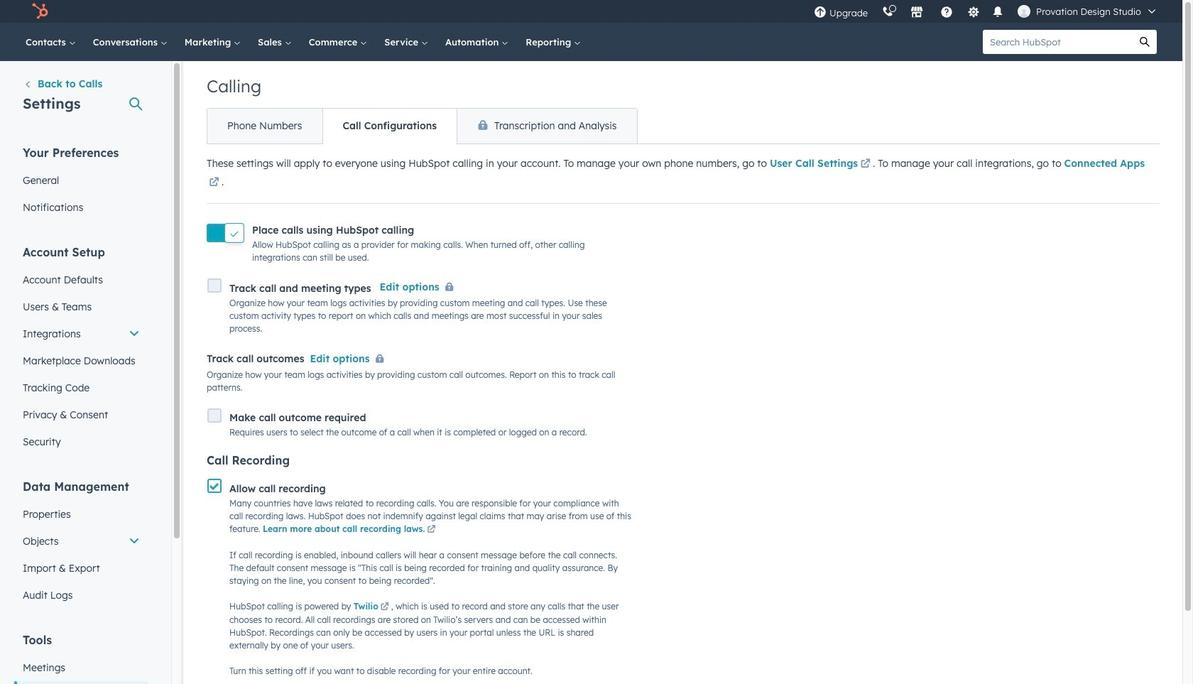 Task type: describe. For each thing, give the bounding box(es) containing it.
data management element
[[14, 479, 148, 609]]



Task type: locate. For each thing, give the bounding box(es) containing it.
link opens in a new window image
[[861, 156, 871, 173], [861, 159, 871, 170], [427, 523, 436, 536], [381, 601, 389, 614]]

your preferences element
[[14, 145, 148, 221]]

tools element
[[14, 632, 148, 684]]

marketplaces image
[[911, 6, 924, 19]]

james peterson image
[[1018, 5, 1031, 18]]

navigation
[[207, 108, 638, 144]]

account setup element
[[14, 244, 148, 455]]

Search HubSpot search field
[[983, 30, 1133, 54]]

link opens in a new window image
[[209, 175, 219, 192], [209, 178, 219, 188], [427, 525, 436, 534], [381, 603, 389, 611]]

menu
[[807, 0, 1166, 23]]



Task type: vqa. For each thing, say whether or not it's contained in the screenshot.
Link opens in a new window image
yes



